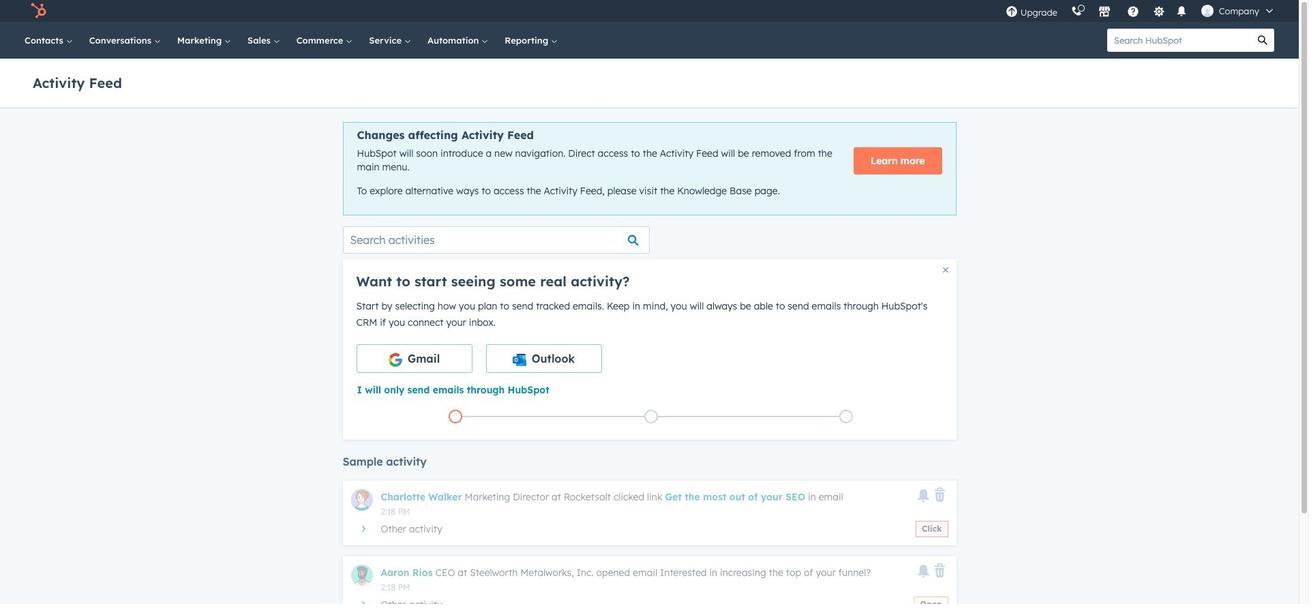 Task type: vqa. For each thing, say whether or not it's contained in the screenshot.
THE SEARCH HUBSPOT search field
yes



Task type: locate. For each thing, give the bounding box(es) containing it.
Search HubSpot search field
[[1108, 29, 1252, 52]]

list
[[358, 407, 944, 426]]

Search activities search field
[[343, 226, 650, 254]]

jacob simon image
[[1202, 5, 1214, 17]]

marketplaces image
[[1099, 6, 1111, 18]]

menu
[[999, 0, 1283, 22]]

None checkbox
[[356, 344, 472, 373], [486, 344, 602, 373], [356, 344, 472, 373], [486, 344, 602, 373]]



Task type: describe. For each thing, give the bounding box(es) containing it.
close image
[[943, 267, 948, 273]]

onboarding.steps.finalstep.title image
[[843, 414, 850, 421]]

onboarding.steps.sendtrackedemailingmail.title image
[[648, 414, 654, 421]]



